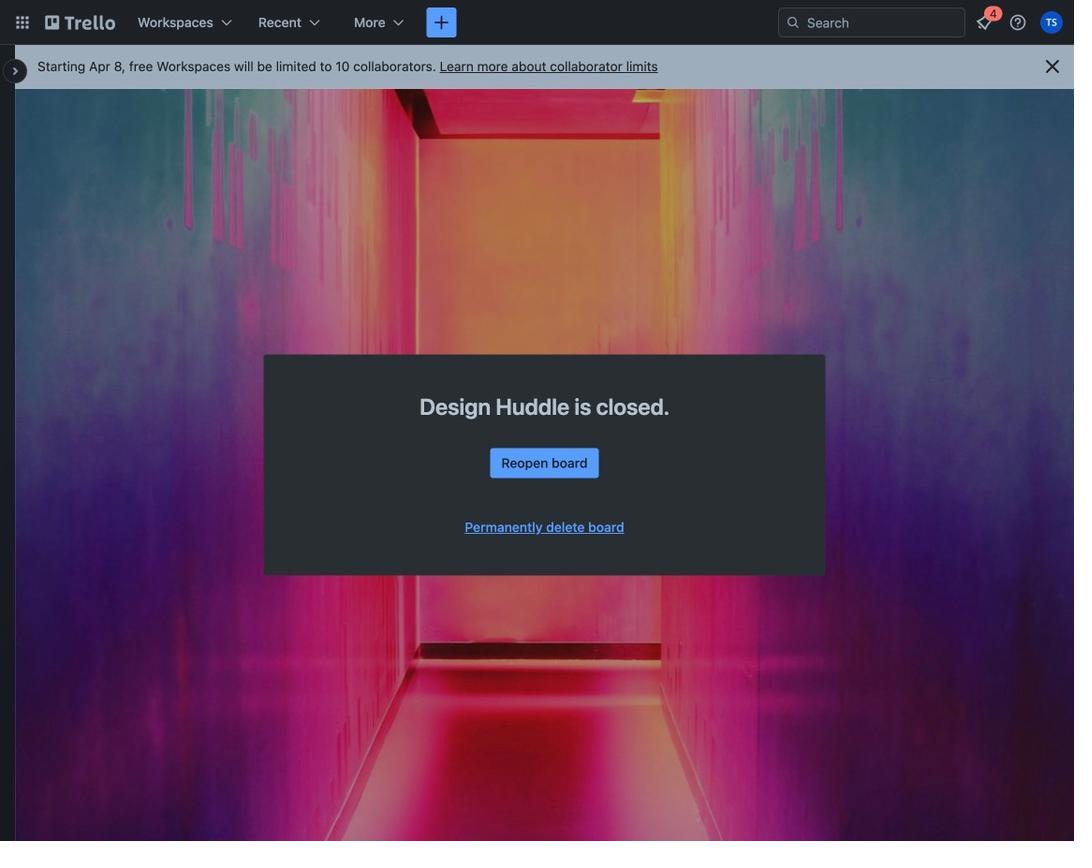 Task type: describe. For each thing, give the bounding box(es) containing it.
primary element
[[0, 0, 1075, 45]]

open information menu image
[[1009, 13, 1028, 32]]

create board or workspace image
[[433, 13, 451, 32]]

Search field
[[801, 9, 965, 36]]



Task type: vqa. For each thing, say whether or not it's contained in the screenshot.
sm Icon
no



Task type: locate. For each thing, give the bounding box(es) containing it.
4 notifications image
[[974, 11, 996, 34]]

tara schultz (taraschultz7) image
[[1041, 11, 1064, 34]]

search image
[[786, 15, 801, 30]]

back to home image
[[45, 7, 115, 37]]



